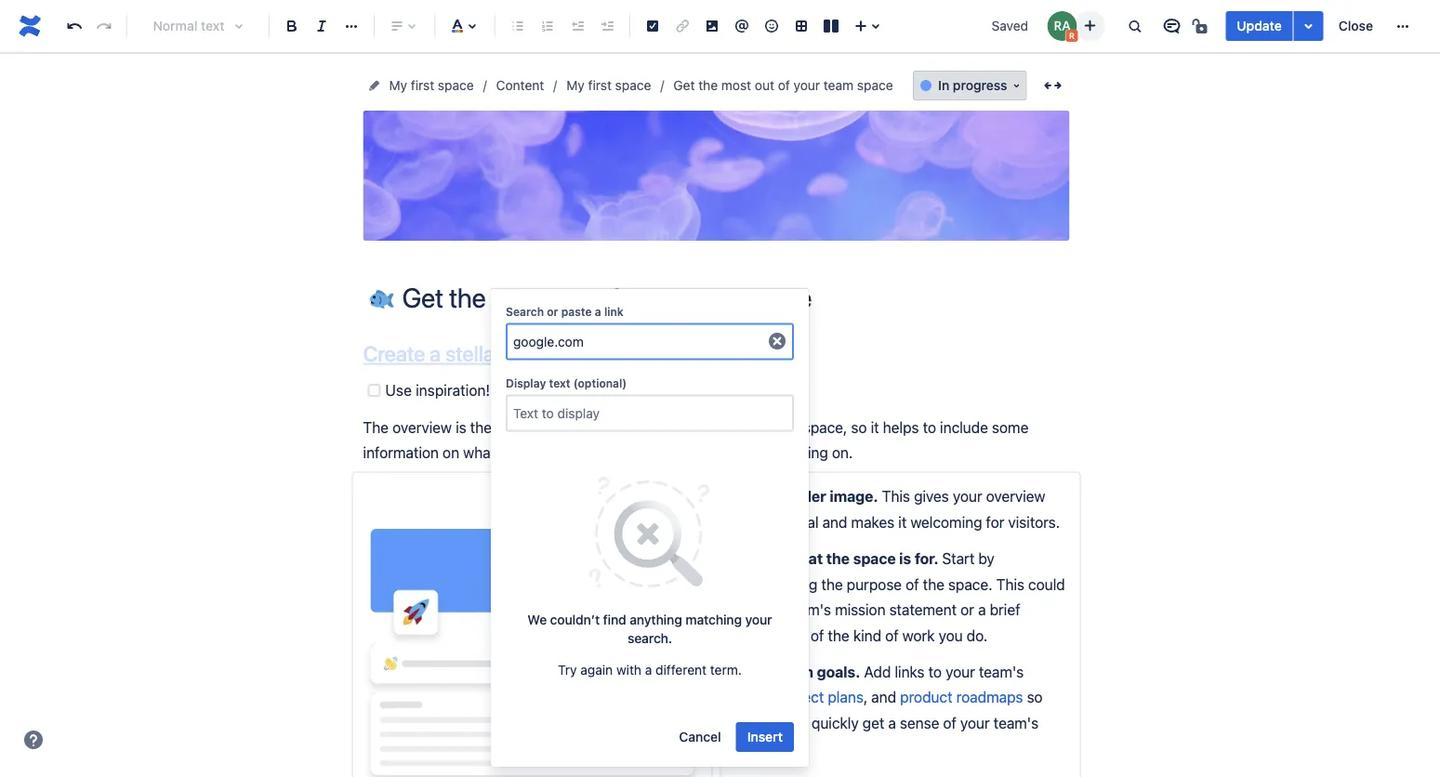 Task type: describe. For each thing, give the bounding box(es) containing it.
help image
[[22, 729, 45, 752]]

start by summarizing the purpose of the space. this could be your team's mission statement or a brief description of the kind of work you do.
[[733, 550, 1070, 644]]

they
[[707, 418, 736, 436]]

share
[[733, 663, 774, 681]]

update button
[[1226, 11, 1294, 41]]

page
[[526, 418, 559, 436]]

image.
[[830, 488, 879, 506]]

team inside "link"
[[824, 78, 854, 93]]

saved
[[992, 18, 1029, 33]]

update for update
[[1238, 18, 1283, 33]]

more image
[[1393, 15, 1415, 37]]

different
[[656, 663, 707, 678]]

update header image button
[[649, 153, 784, 199]]

your inside so visitors can quickly get a sense of your team's goals.
[[961, 715, 990, 732]]

the left kind
[[828, 627, 850, 644]]

the
[[363, 418, 389, 436]]

of up the statement
[[906, 576, 920, 593]]

get the most out of your team space
[[674, 78, 894, 93]]

cancel
[[679, 730, 722, 745]]

header inside dropdown button
[[700, 183, 740, 198]]

insert
[[748, 730, 783, 745]]

try again with a different term.
[[558, 663, 742, 678]]

brief
[[990, 601, 1021, 619]]

see
[[639, 418, 663, 436]]

goals. inside the share team goals. add links to your team's project plans , and product roadmaps
[[817, 663, 861, 681]]

working
[[776, 444, 829, 462]]

stellar
[[446, 341, 502, 367]]

mention image
[[731, 15, 754, 37]]

product roadmaps link
[[901, 689, 1024, 707]]

description
[[733, 627, 807, 644]]

layouts image
[[820, 15, 843, 37]]

first inside the overview is the first page visitors will see when they visit your space, so it helps to include some information on what the space is about and what your team is working on.
[[496, 418, 522, 436]]

could
[[1029, 576, 1066, 593]]

again
[[581, 663, 613, 678]]

do.
[[967, 627, 988, 644]]

2 my first space link from the left
[[567, 74, 652, 97]]

close button
[[1328, 11, 1385, 41]]

can
[[784, 715, 808, 732]]

it inside the overview is the first page visitors will see when they visit your space, so it helps to include some information on what the space is about and what your team is working on.
[[871, 418, 880, 436]]

your inside start by summarizing the purpose of the space. this could be your team's mission statement or a brief description of the kind of work you do.
[[753, 601, 783, 619]]

welcoming
[[911, 514, 983, 531]]

Main content area, start typing to enter text. text field
[[352, 341, 1081, 778]]

and inside the overview is the first page visitors will see when they visit your space, so it helps to include some information on what the space is about and what your team is working on.
[[626, 444, 651, 462]]

use
[[386, 382, 412, 399]]

this inside start by summarizing the purpose of the space. this could be your team's mission statement or a brief description of the kind of work you do.
[[997, 576, 1025, 593]]

is down visit
[[761, 444, 772, 462]]

visit
[[740, 418, 767, 436]]

on.
[[832, 444, 853, 462]]

no restrictions image
[[1191, 15, 1213, 37]]

insert button
[[736, 723, 794, 753]]

project
[[778, 689, 824, 707]]

the overview is the first page visitors will see when they visit your space, so it helps to include some information on what the space is about and what your team is working on.
[[363, 418, 1033, 462]]

you
[[939, 627, 963, 644]]

make page full-width image
[[1042, 74, 1065, 97]]

information
[[363, 444, 439, 462]]

link image
[[672, 15, 694, 37]]

of right description
[[811, 627, 825, 644]]

try
[[558, 663, 577, 678]]

bold ⌘b image
[[281, 15, 303, 37]]

a inside start by summarizing the purpose of the space. this could be your team's mission statement or a brief description of the kind of work you do.
[[979, 601, 987, 619]]

goals. inside so visitors can quickly get a sense of your team's goals.
[[733, 740, 772, 758]]

or inside start by summarizing the purpose of the space. this could be your team's mission statement or a brief description of the kind of work you do.
[[961, 601, 975, 619]]

most
[[722, 78, 752, 93]]

0 vertical spatial add
[[733, 488, 761, 506]]

gives
[[915, 488, 950, 506]]

work
[[903, 627, 935, 644]]

action item image
[[642, 15, 664, 37]]

confluence image
[[15, 11, 45, 41]]

(optional)
[[574, 377, 627, 390]]

close
[[1339, 18, 1374, 33]]

start
[[943, 550, 975, 568]]

anything
[[630, 612, 683, 627]]

by
[[979, 550, 995, 568]]

with
[[617, 663, 642, 678]]

text
[[549, 377, 571, 390]]

explain what the space is for.
[[733, 550, 943, 568]]

is left for.
[[900, 550, 912, 568]]

use inspiration!
[[386, 382, 490, 399]]

display
[[506, 377, 546, 390]]

we couldn't find anything matching your search.
[[528, 612, 773, 646]]

makes
[[852, 514, 895, 531]]

matching
[[686, 612, 742, 627]]

Give this page a title text field
[[402, 283, 1070, 313]]

your down they at bottom
[[691, 444, 720, 462]]

your inside "link"
[[794, 78, 821, 93]]

your inside we couldn't find anything matching your search.
[[746, 612, 773, 627]]

for
[[987, 514, 1005, 531]]

your inside this gives your overview visual appeal and makes it welcoming for visitors.
[[953, 488, 983, 506]]

helps
[[883, 418, 920, 436]]

it inside this gives your overview visual appeal and makes it welcoming for visitors.
[[899, 514, 907, 531]]

header inside main content area, start typing to enter text. text box
[[777, 488, 827, 506]]

search or paste a link
[[506, 306, 624, 319]]

inspiration!
[[416, 382, 490, 399]]

outdent ⇧tab image
[[567, 15, 589, 37]]

overview inside the overview is the first page visitors will see when they visit your space, so it helps to include some information on what the space is about and what your team is working on.
[[393, 418, 452, 436]]

overview for create a stellar overview
[[506, 341, 590, 367]]

on
[[443, 444, 460, 462]]

get the most out of your team space link
[[674, 74, 894, 97]]

some
[[993, 418, 1029, 436]]

your up working
[[770, 418, 800, 436]]

the down for.
[[923, 576, 945, 593]]

,
[[864, 689, 868, 707]]

confluence image
[[15, 11, 45, 41]]

link
[[605, 306, 624, 319]]

find
[[603, 612, 627, 627]]

couldn't
[[550, 612, 600, 627]]

update header image
[[655, 183, 779, 198]]

term.
[[711, 663, 742, 678]]

first for first my first space link from the right
[[588, 78, 612, 93]]

for.
[[915, 550, 939, 568]]

clear link image
[[767, 330, 789, 353]]

roadmaps
[[957, 689, 1024, 707]]

my for first my first space link from the right
[[567, 78, 585, 93]]

team's inside the share team goals. add links to your team's project plans , and product roadmaps
[[979, 663, 1024, 681]]

will
[[614, 418, 636, 436]]

visitors.
[[1009, 514, 1061, 531]]

of inside so visitors can quickly get a sense of your team's goals.
[[944, 715, 957, 732]]

table image
[[791, 15, 813, 37]]

this inside this gives your overview visual appeal and makes it welcoming for visitors.
[[883, 488, 911, 506]]

cancel button
[[668, 723, 733, 753]]

search.
[[628, 631, 673, 646]]

and inside the share team goals. add links to your team's project plans , and product roadmaps
[[872, 689, 897, 707]]



Task type: vqa. For each thing, say whether or not it's contained in the screenshot.
This in the Start by summarizing the purpose of the space. This could be your team's mission statement or a brief description of the kind of work you do.
yes



Task type: locate. For each thing, give the bounding box(es) containing it.
my first space link right move this page icon
[[389, 74, 474, 97]]

links
[[895, 663, 925, 681]]

2 horizontal spatial team
[[824, 78, 854, 93]]

1 horizontal spatial team
[[778, 663, 814, 681]]

update for update header image
[[655, 183, 697, 198]]

1 horizontal spatial it
[[899, 514, 907, 531]]

so up on.
[[852, 418, 867, 436]]

a right get
[[889, 715, 897, 732]]

italic ⌘i image
[[311, 15, 333, 37]]

add up visual on the right
[[733, 488, 761, 506]]

image
[[744, 183, 779, 198]]

my first space right move this page icon
[[389, 78, 474, 93]]

2 my first space from the left
[[567, 78, 652, 93]]

visitors
[[563, 418, 610, 436], [733, 715, 780, 732]]

1 horizontal spatial my
[[567, 78, 585, 93]]

first down indent tab image
[[588, 78, 612, 93]]

goals. up the "plans"
[[817, 663, 861, 681]]

my first space link down indent tab image
[[567, 74, 652, 97]]

a
[[595, 306, 602, 319], [430, 341, 441, 367], [765, 488, 773, 506], [979, 601, 987, 619], [645, 663, 652, 678], [889, 715, 897, 732]]

move this page image
[[367, 78, 382, 93]]

the down explain what the space is for.
[[822, 576, 843, 593]]

0 vertical spatial update
[[1238, 18, 1283, 33]]

a up use inspiration!
[[430, 341, 441, 367]]

kind
[[854, 627, 882, 644]]

it left 'helps'
[[871, 418, 880, 436]]

get
[[674, 78, 695, 93]]

Search or paste a link field
[[508, 325, 767, 359]]

add up ,
[[865, 663, 891, 681]]

1 horizontal spatial header
[[777, 488, 827, 506]]

team's down the 'roadmaps'
[[994, 715, 1039, 732]]

0 vertical spatial team's
[[787, 601, 832, 619]]

goals.
[[817, 663, 861, 681], [733, 740, 772, 758]]

update
[[1238, 18, 1283, 33], [655, 183, 697, 198]]

and inside this gives your overview visual appeal and makes it welcoming for visitors.
[[823, 514, 848, 531]]

header up appeal
[[777, 488, 827, 506]]

Display text (optional) field
[[508, 397, 793, 430]]

0 horizontal spatial it
[[871, 418, 880, 436]]

2 horizontal spatial what
[[788, 550, 823, 568]]

and right ,
[[872, 689, 897, 707]]

0 horizontal spatial header
[[700, 183, 740, 198]]

share team goals. add links to your team's project plans , and product roadmaps
[[733, 663, 1028, 707]]

about
[[584, 444, 622, 462]]

0 horizontal spatial update
[[655, 183, 697, 198]]

include
[[941, 418, 989, 436]]

1 vertical spatial to
[[929, 663, 942, 681]]

what down when
[[655, 444, 687, 462]]

0 vertical spatial so
[[852, 418, 867, 436]]

the inside "link"
[[699, 78, 718, 93]]

to right 'helps'
[[923, 418, 937, 436]]

update left image in the right of the page
[[655, 183, 697, 198]]

statement
[[890, 601, 957, 619]]

of right kind
[[886, 627, 899, 644]]

0 vertical spatial or
[[547, 306, 559, 319]]

0 horizontal spatial so
[[852, 418, 867, 436]]

2 vertical spatial overview
[[987, 488, 1046, 506]]

1 horizontal spatial goals.
[[817, 663, 861, 681]]

what down appeal
[[788, 550, 823, 568]]

explain
[[733, 550, 784, 568]]

your inside the share team goals. add links to your team's project plans , and product roadmaps
[[946, 663, 976, 681]]

the down inspiration! at the left of the page
[[470, 418, 492, 436]]

of down product roadmaps link
[[944, 715, 957, 732]]

so visitors can quickly get a sense of your team's goals.
[[733, 689, 1047, 758]]

header left image in the right of the page
[[700, 183, 740, 198]]

more formatting image
[[340, 15, 363, 37]]

numbered list ⌘⇧7 image
[[537, 15, 559, 37]]

1 horizontal spatial or
[[961, 601, 975, 619]]

1 horizontal spatial this
[[997, 576, 1025, 593]]

0 horizontal spatial team
[[724, 444, 758, 462]]

my first space link
[[389, 74, 474, 97], [567, 74, 652, 97]]

update inside update button
[[1238, 18, 1283, 33]]

your down product roadmaps link
[[961, 715, 990, 732]]

1 vertical spatial visitors
[[733, 715, 780, 732]]

visitors inside so visitors can quickly get a sense of your team's goals.
[[733, 715, 780, 732]]

mission
[[835, 601, 886, 619]]

2 vertical spatial and
[[872, 689, 897, 707]]

a left brief
[[979, 601, 987, 619]]

undo ⌘z image
[[63, 15, 86, 37]]

team down visit
[[724, 444, 758, 462]]

to right links
[[929, 663, 942, 681]]

and down see
[[626, 444, 651, 462]]

1 horizontal spatial my first space
[[567, 78, 652, 93]]

a right with
[[645, 663, 652, 678]]

so right the 'roadmaps'
[[1028, 689, 1043, 707]]

to inside the overview is the first page visitors will see when they visit your space, so it helps to include some information on what the space is about and what your team is working on.
[[923, 418, 937, 436]]

your down summarizing
[[746, 612, 773, 627]]

1 vertical spatial and
[[823, 514, 848, 531]]

this up brief
[[997, 576, 1025, 593]]

the up purpose
[[827, 550, 850, 568]]

0 vertical spatial goals.
[[817, 663, 861, 681]]

0 horizontal spatial my first space
[[389, 78, 474, 93]]

space,
[[804, 418, 848, 436]]

your up the welcoming
[[953, 488, 983, 506]]

overview for this gives your overview visual appeal and makes it welcoming for visitors.
[[987, 488, 1046, 506]]

visitors left can
[[733, 715, 780, 732]]

0 horizontal spatial first
[[411, 78, 435, 93]]

1 vertical spatial this
[[997, 576, 1025, 593]]

be
[[733, 601, 749, 619]]

1 vertical spatial overview
[[393, 418, 452, 436]]

0 horizontal spatial this
[[883, 488, 911, 506]]

quickly
[[812, 715, 859, 732]]

team inside the overview is the first page visitors will see when they visit your space, so it helps to include some information on what the space is about and what your team is working on.
[[724, 444, 758, 462]]

create a stellar overview
[[363, 341, 590, 367]]

overview
[[506, 341, 590, 367], [393, 418, 452, 436], [987, 488, 1046, 506]]

to
[[923, 418, 937, 436], [929, 663, 942, 681]]

to inside the share team goals. add links to your team's project plans , and product roadmaps
[[929, 663, 942, 681]]

my first space
[[389, 78, 474, 93], [567, 78, 652, 93]]

bullet list ⌘⇧8 image
[[507, 15, 529, 37]]

the right 'get'
[[699, 78, 718, 93]]

goals. right cancel
[[733, 740, 772, 758]]

first right move this page icon
[[411, 78, 435, 93]]

overview up visitors.
[[987, 488, 1046, 506]]

1 vertical spatial team's
[[979, 663, 1024, 681]]

product
[[901, 689, 953, 707]]

visitors inside the overview is the first page visitors will see when they visit your space, so it helps to include some information on what the space is about and what your team is working on.
[[563, 418, 610, 436]]

indent tab image
[[596, 15, 619, 37]]

invite to edit image
[[1079, 14, 1102, 37]]

my first space for first my first space link from the right
[[567, 78, 652, 93]]

of inside "link"
[[778, 78, 791, 93]]

project plans link
[[778, 689, 864, 707]]

0 horizontal spatial add
[[733, 488, 761, 506]]

sense
[[900, 715, 940, 732]]

visual
[[733, 514, 771, 531]]

your
[[794, 78, 821, 93], [770, 418, 800, 436], [691, 444, 720, 462], [953, 488, 983, 506], [753, 601, 783, 619], [746, 612, 773, 627], [946, 663, 976, 681], [961, 715, 990, 732]]

team's down summarizing
[[787, 601, 832, 619]]

1 vertical spatial or
[[961, 601, 975, 619]]

a inside so visitors can quickly get a sense of your team's goals.
[[889, 715, 897, 732]]

0 vertical spatial header
[[700, 183, 740, 198]]

my right content
[[567, 78, 585, 93]]

this up makes
[[883, 488, 911, 506]]

add inside the share team goals. add links to your team's project plans , and product roadmaps
[[865, 663, 891, 681]]

content
[[496, 78, 544, 93]]

0 vertical spatial team
[[824, 78, 854, 93]]

team's up the 'roadmaps'
[[979, 663, 1024, 681]]

1 vertical spatial add
[[865, 663, 891, 681]]

2 vertical spatial team
[[778, 663, 814, 681]]

1 horizontal spatial update
[[1238, 18, 1283, 33]]

1 vertical spatial goals.
[[733, 740, 772, 758]]

appeal
[[774, 514, 819, 531]]

the right on
[[500, 444, 521, 462]]

1 vertical spatial so
[[1028, 689, 1043, 707]]

team inside the share team goals. add links to your team's project plans , and product roadmaps
[[778, 663, 814, 681]]

overview inside this gives your overview visual appeal and makes it welcoming for visitors.
[[987, 488, 1046, 506]]

1 horizontal spatial my first space link
[[567, 74, 652, 97]]

my
[[389, 78, 407, 93], [567, 78, 585, 93]]

add a header image.
[[733, 488, 879, 506]]

overview up "text"
[[506, 341, 590, 367]]

paste
[[562, 306, 592, 319]]

a left link
[[595, 306, 602, 319]]

add image, video, or file image
[[701, 15, 724, 37]]

add
[[733, 488, 761, 506], [865, 663, 891, 681]]

0 horizontal spatial or
[[547, 306, 559, 319]]

1 vertical spatial update
[[655, 183, 697, 198]]

0 horizontal spatial my
[[389, 78, 407, 93]]

team's inside start by summarizing the purpose of the space. this could be your team's mission statement or a brief description of the kind of work you do.
[[787, 601, 832, 619]]

0 vertical spatial to
[[923, 418, 937, 436]]

first
[[411, 78, 435, 93], [588, 78, 612, 93], [496, 418, 522, 436]]

plans
[[828, 689, 864, 707]]

0 horizontal spatial my first space link
[[389, 74, 474, 97]]

so inside the overview is the first page visitors will see when they visit your space, so it helps to include some information on what the space is about and what your team is working on.
[[852, 418, 867, 436]]

so inside so visitors can quickly get a sense of your team's goals.
[[1028, 689, 1043, 707]]

0 vertical spatial this
[[883, 488, 911, 506]]

my right move this page icon
[[389, 78, 407, 93]]

1 horizontal spatial so
[[1028, 689, 1043, 707]]

0 vertical spatial overview
[[506, 341, 590, 367]]

get
[[863, 715, 885, 732]]

comment icon image
[[1161, 15, 1184, 37]]

first for second my first space link from the right
[[411, 78, 435, 93]]

:fish: image
[[370, 285, 394, 309], [370, 285, 394, 309]]

my for second my first space link from the right
[[389, 78, 407, 93]]

0 vertical spatial it
[[871, 418, 880, 436]]

search
[[506, 306, 544, 319]]

so
[[852, 418, 867, 436], [1028, 689, 1043, 707]]

1 vertical spatial team
[[724, 444, 758, 462]]

0 horizontal spatial overview
[[393, 418, 452, 436]]

0 horizontal spatial visitors
[[563, 418, 610, 436]]

2 horizontal spatial overview
[[987, 488, 1046, 506]]

redo ⌘⇧z image
[[93, 15, 115, 37]]

your up product roadmaps link
[[946, 663, 976, 681]]

and
[[626, 444, 651, 462], [823, 514, 848, 531], [872, 689, 897, 707]]

or left "paste"
[[547, 306, 559, 319]]

this gives your overview visual appeal and makes it welcoming for visitors.
[[733, 488, 1061, 531]]

0 vertical spatial visitors
[[563, 418, 610, 436]]

your up description
[[753, 601, 783, 619]]

content link
[[496, 74, 544, 97]]

1 vertical spatial header
[[777, 488, 827, 506]]

0 horizontal spatial and
[[626, 444, 651, 462]]

out
[[755, 78, 775, 93]]

1 my from the left
[[389, 78, 407, 93]]

1 my first space from the left
[[389, 78, 474, 93]]

ruby anderson image
[[1048, 11, 1078, 41]]

1 horizontal spatial add
[[865, 663, 891, 681]]

my first space for second my first space link from the right
[[389, 78, 474, 93]]

2 horizontal spatial first
[[588, 78, 612, 93]]

1 horizontal spatial overview
[[506, 341, 590, 367]]

the
[[699, 78, 718, 93], [470, 418, 492, 436], [500, 444, 521, 462], [827, 550, 850, 568], [822, 576, 843, 593], [923, 576, 945, 593], [828, 627, 850, 644]]

update inside update header image dropdown button
[[655, 183, 697, 198]]

2 horizontal spatial and
[[872, 689, 897, 707]]

team down layouts icon
[[824, 78, 854, 93]]

display text (optional)
[[506, 377, 627, 390]]

space inside the overview is the first page visitors will see when they visit your space, so it helps to include some information on what the space is about and what your team is working on.
[[525, 444, 565, 462]]

1 horizontal spatial what
[[655, 444, 687, 462]]

it
[[871, 418, 880, 436], [899, 514, 907, 531]]

create
[[363, 341, 425, 367]]

what right on
[[463, 444, 496, 462]]

is up on
[[456, 418, 467, 436]]

space inside "link"
[[858, 78, 894, 93]]

or down space. in the bottom right of the page
[[961, 601, 975, 619]]

space.
[[949, 576, 993, 593]]

is
[[456, 418, 467, 436], [569, 444, 580, 462], [761, 444, 772, 462], [900, 550, 912, 568]]

is left about
[[569, 444, 580, 462]]

purpose
[[847, 576, 902, 593]]

overview up information
[[393, 418, 452, 436]]

emoji image
[[761, 15, 783, 37]]

find and replace image
[[1124, 15, 1146, 37]]

1 vertical spatial it
[[899, 514, 907, 531]]

1 horizontal spatial visitors
[[733, 715, 780, 732]]

of right out
[[778, 78, 791, 93]]

when
[[667, 418, 703, 436]]

we
[[528, 612, 547, 627]]

0 horizontal spatial what
[[463, 444, 496, 462]]

update left adjust update settings image
[[1238, 18, 1283, 33]]

0 vertical spatial and
[[626, 444, 651, 462]]

1 horizontal spatial and
[[823, 514, 848, 531]]

0 horizontal spatial goals.
[[733, 740, 772, 758]]

a up visual on the right
[[765, 488, 773, 506]]

2 my from the left
[[567, 78, 585, 93]]

team up project
[[778, 663, 814, 681]]

my first space down indent tab image
[[567, 78, 652, 93]]

first left page
[[496, 418, 522, 436]]

2 vertical spatial team's
[[994, 715, 1039, 732]]

and down image.
[[823, 514, 848, 531]]

or
[[547, 306, 559, 319], [961, 601, 975, 619]]

visitors up about
[[563, 418, 610, 436]]

summarizing
[[733, 576, 818, 593]]

header
[[700, 183, 740, 198], [777, 488, 827, 506]]

your right out
[[794, 78, 821, 93]]

adjust update settings image
[[1298, 15, 1321, 37]]

1 horizontal spatial first
[[496, 418, 522, 436]]

what
[[463, 444, 496, 462], [655, 444, 687, 462], [788, 550, 823, 568]]

this
[[883, 488, 911, 506], [997, 576, 1025, 593]]

team's inside so visitors can quickly get a sense of your team's goals.
[[994, 715, 1039, 732]]

of
[[778, 78, 791, 93], [906, 576, 920, 593], [811, 627, 825, 644], [886, 627, 899, 644], [944, 715, 957, 732]]

it right makes
[[899, 514, 907, 531]]

1 my first space link from the left
[[389, 74, 474, 97]]



